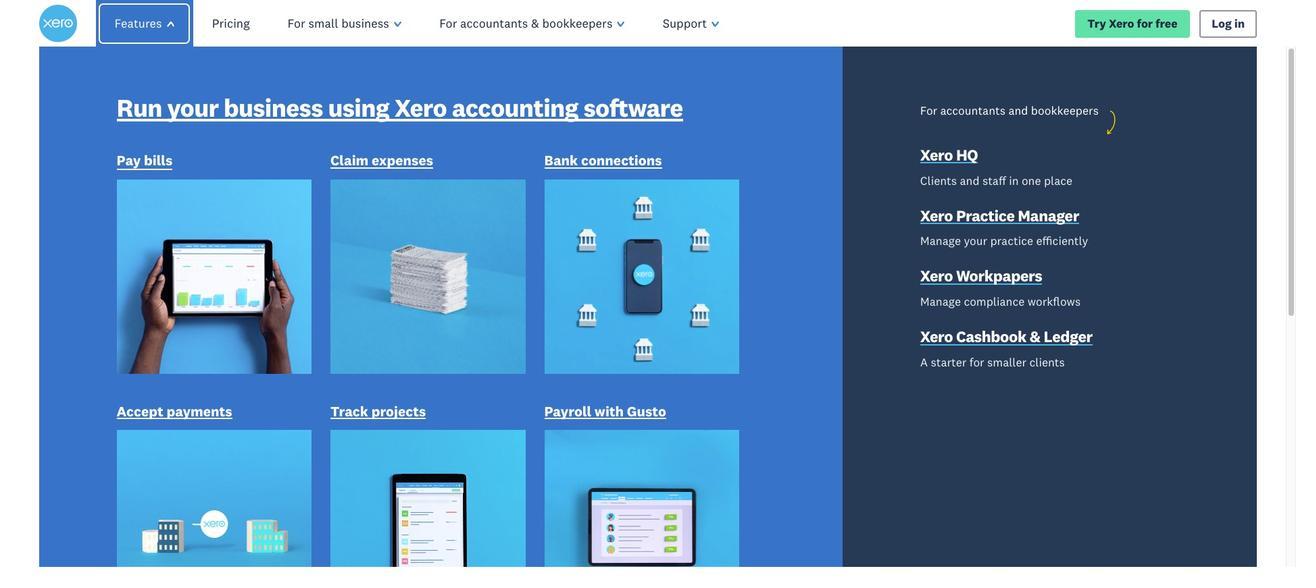 Task type: locate. For each thing, give the bounding box(es) containing it.
in left one
[[1009, 173, 1019, 188]]

accountants
[[460, 16, 528, 31], [940, 103, 1006, 118]]

for accountants & bookkeepers button
[[420, 0, 644, 47]]

gusto
[[627, 403, 666, 421]]

per
[[386, 402, 404, 417]]

&
[[531, 16, 539, 31], [1030, 327, 1041, 347]]

for inside for accountants & bookkeepers "dropdown button"
[[439, 16, 457, 31]]

using
[[328, 92, 389, 124]]

xero inside xero workpapers link
[[920, 267, 953, 286]]

for right starter
[[970, 356, 985, 371]]

run your business using xero accounting software
[[117, 92, 683, 124]]

2 manage from the top
[[920, 295, 961, 310]]

run
[[117, 92, 162, 124], [143, 263, 181, 290]]

pay bills link
[[117, 152, 173, 173]]

small inside accounting software for your small business
[[295, 148, 395, 199]]

your for run your business accounting online with xero. easy to use accounting software, designed for your small business.
[[186, 263, 230, 290]]

your for start your free trial
[[186, 402, 211, 417]]

for
[[288, 16, 305, 31], [439, 16, 457, 31], [920, 103, 938, 118]]

start
[[155, 402, 183, 417]]

1 vertical spatial free
[[214, 402, 236, 417]]

smaller
[[987, 356, 1027, 371]]

month
[[407, 402, 443, 417]]

2 vertical spatial small
[[412, 315, 464, 342]]

1 vertical spatial in
[[1009, 173, 1019, 188]]

manage down xero workpapers link
[[920, 295, 961, 310]]

xero up clients
[[920, 145, 953, 165]]

1 vertical spatial with
[[595, 403, 624, 421]]

pay bills
[[117, 152, 173, 170]]

1 manage from the top
[[920, 234, 961, 249]]

bookkeepers
[[542, 16, 613, 31], [1031, 103, 1099, 118]]

1 horizontal spatial in
[[1235, 16, 1245, 31]]

small
[[309, 16, 338, 31], [295, 148, 395, 199], [412, 315, 464, 342]]

run your business accounting online with xero. easy to use accounting software, designed for your small business.
[[143, 263, 497, 368]]

2 horizontal spatial for
[[920, 103, 938, 118]]

online
[[438, 263, 497, 290]]

in right log
[[1235, 16, 1245, 31]]

hq
[[956, 145, 978, 165]]

for right 'pay' on the left of page
[[143, 148, 195, 199]]

xero left workpapers
[[920, 267, 953, 286]]

for right 'to'
[[331, 315, 358, 342]]

1 vertical spatial bookkeepers
[[1031, 103, 1099, 118]]

with left gusto
[[595, 403, 624, 421]]

0 horizontal spatial free
[[214, 402, 236, 417]]

track
[[331, 403, 368, 421]]

claim expenses link
[[331, 152, 433, 173]]

bookkeepers inside "dropdown button"
[[542, 16, 613, 31]]

1 vertical spatial accountants
[[940, 103, 1006, 118]]

for inside accounting software for your small business
[[143, 148, 195, 199]]

accept payments link
[[117, 403, 232, 424]]

run inside run your business using xero accounting software link
[[117, 92, 162, 124]]

business
[[341, 16, 389, 31], [224, 92, 323, 124], [143, 189, 303, 240], [235, 263, 320, 290]]

for inside run your business accounting online with xero. easy to use accounting software, designed for your small business.
[[331, 315, 358, 342]]

0 vertical spatial bookkeepers
[[542, 16, 613, 31]]

xero down clients
[[920, 206, 953, 225]]

1 horizontal spatial &
[[1030, 327, 1041, 347]]

for inside 'for small business' dropdown button
[[288, 16, 305, 31]]

0 vertical spatial free
[[1156, 16, 1178, 31]]

for small business
[[288, 16, 389, 31]]

0 horizontal spatial with
[[143, 289, 184, 316]]

with inside the 'payroll with gusto' link
[[595, 403, 624, 421]]

your inside run your business using xero accounting software link
[[167, 92, 219, 124]]

manage for workpapers
[[920, 295, 961, 310]]

with left xero.
[[143, 289, 184, 316]]

xero workpapers link
[[920, 267, 1042, 289]]

support button
[[644, 0, 738, 47]]

0 vertical spatial with
[[143, 289, 184, 316]]

1 vertical spatial manage
[[920, 295, 961, 310]]

0 horizontal spatial software
[[360, 108, 521, 158]]

for accountants and bookkeepers
[[920, 103, 1099, 118]]

workpapers
[[956, 267, 1042, 286]]

1 horizontal spatial free
[[1156, 16, 1178, 31]]

xero inside try xero for free link
[[1109, 16, 1134, 31]]

for for for small business
[[288, 16, 305, 31]]

1 horizontal spatial for
[[439, 16, 457, 31]]

& for accountants
[[531, 16, 539, 31]]

0 vertical spatial small
[[309, 16, 338, 31]]

log
[[1212, 16, 1232, 31]]

xero up starter
[[920, 327, 953, 347]]

support
[[663, 16, 707, 31]]

accounting
[[452, 92, 578, 124], [325, 263, 432, 290], [360, 289, 467, 316]]

& for cashbook
[[1030, 327, 1041, 347]]

payroll
[[544, 403, 591, 421]]

0 horizontal spatial bookkeepers
[[542, 16, 613, 31]]

1 vertical spatial small
[[295, 148, 395, 199]]

accountants for &
[[460, 16, 528, 31]]

software,
[[143, 315, 232, 342]]

1 vertical spatial &
[[1030, 327, 1041, 347]]

for
[[1137, 16, 1153, 31], [143, 148, 195, 199], [331, 315, 358, 342], [970, 356, 985, 371]]

workflows
[[1028, 295, 1081, 310]]

business for run your business accounting online with xero. easy to use accounting software, designed for your small business.
[[235, 263, 320, 290]]

1 horizontal spatial bookkeepers
[[1031, 103, 1099, 118]]

0 vertical spatial &
[[531, 16, 539, 31]]

0 vertical spatial accountants
[[460, 16, 528, 31]]

log in link
[[1200, 10, 1257, 38]]

xero inside run your business using xero accounting software link
[[394, 92, 447, 124]]

to
[[295, 289, 316, 316]]

clients
[[1030, 356, 1065, 371]]

xero.
[[190, 289, 239, 316]]

run up software,
[[143, 263, 181, 290]]

free inside try xero for free link
[[1156, 16, 1178, 31]]

xero up expenses
[[394, 92, 447, 124]]

accountants inside "dropdown button"
[[460, 16, 528, 31]]

xero inside xero cashbook & ledger link
[[920, 327, 953, 347]]

accounting
[[143, 108, 352, 158]]

for for accounting
[[143, 148, 195, 199]]

for for a
[[970, 356, 985, 371]]

business inside run your business accounting online with xero. easy to use accounting software, designed for your small business.
[[235, 263, 320, 290]]

for for try
[[1137, 16, 1153, 31]]

free left log
[[1156, 16, 1178, 31]]

0 horizontal spatial and
[[960, 173, 980, 188]]

business inside accounting software for your small business
[[143, 189, 303, 240]]

software
[[584, 92, 683, 124], [360, 108, 521, 158]]

connections
[[581, 152, 662, 170]]

xero for xero cashbook & ledger
[[920, 327, 953, 347]]

xero right the try
[[1109, 16, 1134, 31]]

business inside dropdown button
[[341, 16, 389, 31]]

0 vertical spatial and
[[1009, 103, 1028, 118]]

run inside run your business accounting online with xero. easy to use accounting software, designed for your small business.
[[143, 263, 181, 290]]

1 horizontal spatial with
[[595, 403, 624, 421]]

a
[[920, 356, 928, 371]]

for right the try
[[1137, 16, 1153, 31]]

0 horizontal spatial accountants
[[460, 16, 528, 31]]

run for run your business accounting online with xero. easy to use accounting software, designed for your small business.
[[143, 263, 181, 290]]

track projects link
[[331, 403, 426, 424]]

features
[[115, 16, 162, 31]]

manage down the practice
[[920, 234, 961, 249]]

run for run your business using xero accounting software
[[117, 92, 162, 124]]

one
[[1022, 173, 1041, 188]]

and
[[1009, 103, 1028, 118], [960, 173, 980, 188]]

manage
[[920, 234, 961, 249], [920, 295, 961, 310]]

place
[[1044, 173, 1073, 188]]

1 horizontal spatial accountants
[[940, 103, 1006, 118]]

run up 'pay bills'
[[117, 92, 162, 124]]

& inside "dropdown button"
[[531, 16, 539, 31]]

use
[[321, 289, 355, 316]]

payroll with gusto
[[544, 403, 666, 421]]

free left trial
[[214, 402, 236, 417]]

from
[[336, 402, 362, 417]]

your for manage your practice efficiently
[[964, 234, 987, 249]]

free inside start your free trial link
[[214, 402, 236, 417]]

your inside start your free trial link
[[186, 402, 211, 417]]

0 vertical spatial run
[[117, 92, 162, 124]]

xero hq link
[[920, 145, 978, 168]]

1 horizontal spatial software
[[584, 92, 683, 124]]

xero hq
[[920, 145, 978, 165]]

free
[[1156, 16, 1178, 31], [214, 402, 236, 417]]

xero inside xero practice manager link
[[920, 206, 953, 225]]

xero workpapers
[[920, 267, 1042, 286]]

xero inside xero hq link
[[920, 145, 953, 165]]

0 horizontal spatial &
[[531, 16, 539, 31]]

for accountants & bookkeepers
[[439, 16, 613, 31]]

in
[[1235, 16, 1245, 31], [1009, 173, 1019, 188]]

1 horizontal spatial and
[[1009, 103, 1028, 118]]

0 vertical spatial manage
[[920, 234, 961, 249]]

trial
[[238, 402, 262, 417]]

0 horizontal spatial for
[[288, 16, 305, 31]]

efficiently
[[1036, 234, 1088, 249]]

1 vertical spatial run
[[143, 263, 181, 290]]

plans
[[303, 402, 333, 417]]

xero for xero hq
[[920, 145, 953, 165]]

with
[[143, 289, 184, 316], [595, 403, 624, 421]]

bank connections link
[[544, 152, 662, 173]]



Task type: describe. For each thing, give the bounding box(es) containing it.
accounting software for your small business
[[143, 108, 521, 240]]

pricing
[[212, 16, 250, 31]]

accountants for and
[[940, 103, 1006, 118]]

payroll with gusto link
[[544, 403, 666, 424]]

business.
[[143, 341, 233, 368]]

manage your practice efficiently
[[920, 234, 1088, 249]]

designed
[[238, 315, 325, 342]]

bills
[[144, 152, 173, 170]]

your for run your business using xero accounting software
[[167, 92, 219, 124]]

start your free trial link
[[143, 396, 274, 424]]

claim
[[331, 152, 369, 170]]

bank connections
[[544, 152, 662, 170]]

practice
[[956, 206, 1015, 225]]

for for for accountants and bookkeepers
[[920, 103, 938, 118]]

starter
[[931, 356, 967, 371]]

run your business using xero accounting software link
[[117, 92, 683, 127]]

bookkeepers for for accountants and bookkeepers
[[1031, 103, 1099, 118]]

projects
[[371, 403, 426, 421]]

try xero for free link
[[1075, 10, 1190, 38]]

plans from $15 per month
[[303, 402, 443, 417]]

a starter for smaller clients
[[920, 356, 1065, 371]]

with inside run your business accounting online with xero. easy to use accounting software, designed for your small business.
[[143, 289, 184, 316]]

accept
[[117, 403, 163, 421]]

expenses
[[372, 152, 433, 170]]

software inside accounting software for your small business
[[360, 108, 521, 158]]

xero for xero practice manager
[[920, 206, 953, 225]]

manager
[[1018, 206, 1079, 225]]

0 horizontal spatial in
[[1009, 173, 1019, 188]]

pricing link
[[193, 0, 269, 47]]

xero practice manager
[[920, 206, 1079, 225]]

xero practice manager link
[[920, 206, 1079, 229]]

claim expenses
[[331, 152, 433, 170]]

bank
[[544, 152, 578, 170]]

$15
[[365, 402, 383, 417]]

business for for small business
[[341, 16, 389, 31]]

cashbook
[[956, 327, 1027, 347]]

payments
[[167, 403, 232, 421]]

pay
[[117, 152, 141, 170]]

clients
[[920, 173, 957, 188]]

track projects
[[331, 403, 426, 421]]

manage for practice
[[920, 234, 961, 249]]

xero cashbook & ledger
[[920, 327, 1093, 347]]

for for for accountants & bookkeepers
[[439, 16, 457, 31]]

for small business button
[[269, 0, 420, 47]]

a chart of income and expenses displays in xero's online accounting software on a tablet. image
[[661, 22, 1154, 515]]

0 vertical spatial in
[[1235, 16, 1245, 31]]

business for run your business using xero accounting software
[[224, 92, 323, 124]]

plans from $15 per month link
[[303, 402, 443, 421]]

bookkeepers for for accountants & bookkeepers
[[542, 16, 613, 31]]

small inside run your business accounting online with xero. easy to use accounting software, designed for your small business.
[[412, 315, 464, 342]]

accept payments
[[117, 403, 232, 421]]

try
[[1088, 16, 1106, 31]]

start your free trial
[[155, 402, 262, 417]]

ledger
[[1044, 327, 1093, 347]]

staff
[[983, 173, 1006, 188]]

1 vertical spatial and
[[960, 173, 980, 188]]

compliance
[[964, 295, 1025, 310]]

xero cashbook & ledger link
[[920, 327, 1093, 350]]

small inside dropdown button
[[309, 16, 338, 31]]

features button
[[91, 0, 198, 47]]

xero homepage image
[[39, 5, 77, 43]]

xero for xero workpapers
[[920, 267, 953, 286]]

try xero for free
[[1088, 16, 1178, 31]]

practice
[[990, 234, 1033, 249]]

easy
[[245, 289, 290, 316]]

manage compliance workflows
[[920, 295, 1081, 310]]

clients and staff in one place
[[920, 173, 1073, 188]]

log in
[[1212, 16, 1245, 31]]

your inside accounting software for your small business
[[204, 148, 287, 199]]



Task type: vqa. For each thing, say whether or not it's contained in the screenshot.


